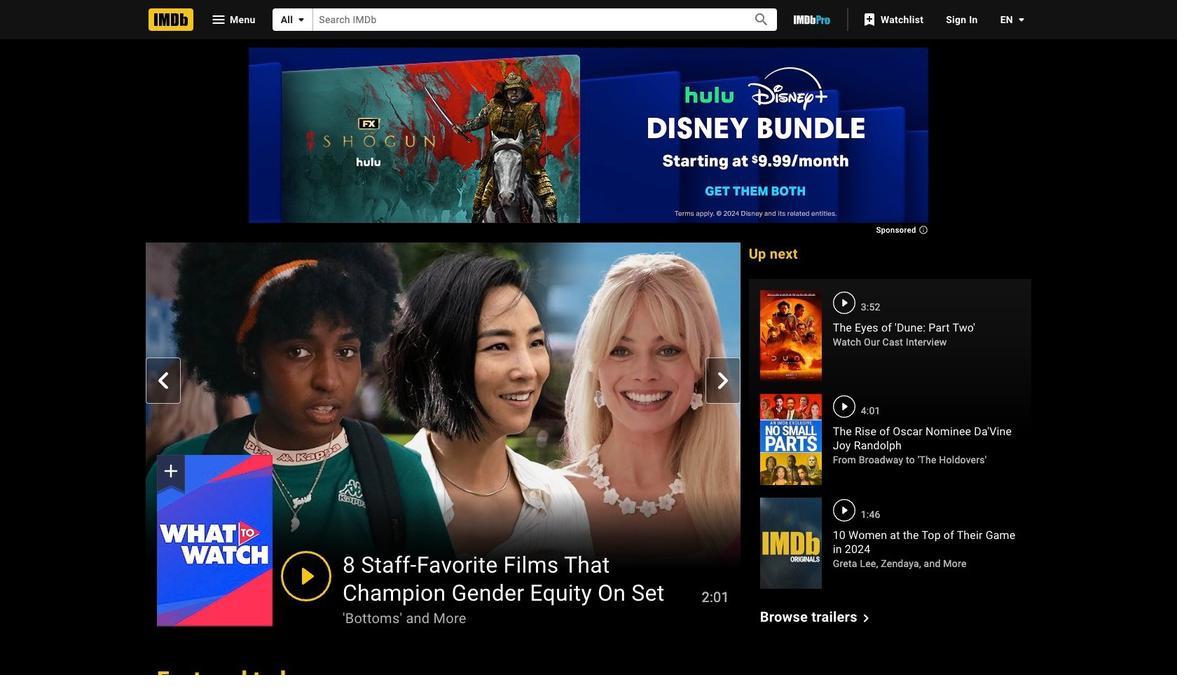 Task type: locate. For each thing, give the bounding box(es) containing it.
submit search image
[[754, 11, 771, 28]]

None field
[[314, 9, 738, 31]]

imdb celebrates reframe films that champion gender equity on set image
[[157, 455, 273, 626], [157, 455, 273, 626]]

home image
[[149, 8, 193, 31]]

chevron left inline image
[[155, 372, 172, 389]]

dune: part two image
[[760, 290, 822, 381]]

chevron right image
[[858, 610, 875, 626]]

#315 - da'vine joy randolph image
[[760, 394, 822, 485]]

None search field
[[272, 8, 777, 31]]

sponsored content section
[[249, 48, 929, 233]]

group
[[146, 242, 741, 626], [157, 455, 273, 626]]



Task type: describe. For each thing, give the bounding box(es) containing it.
arrow drop down image
[[293, 11, 310, 28]]

8 staff-favorite films that champion gender equity on set image
[[146, 242, 741, 577]]

Search IMDb text field
[[314, 9, 738, 31]]

menu image
[[210, 11, 227, 28]]

watchlist image
[[861, 11, 878, 28]]

10 women at the top of their game in 2024 image
[[760, 498, 822, 589]]

arrow drop down image
[[1014, 11, 1030, 28]]

chevron right inline image
[[715, 372, 732, 389]]

8 staff-favorite films that champion gender equity on set element
[[146, 243, 741, 626]]



Task type: vqa. For each thing, say whether or not it's contained in the screenshot.
#315 - Da'Vine Joy Randolph image
yes



